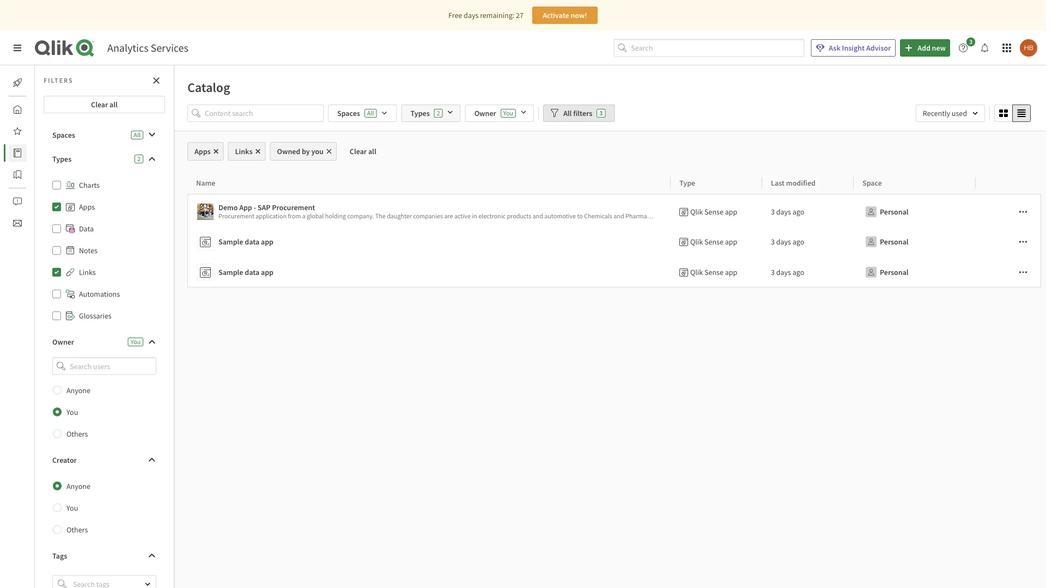 Task type: vqa. For each thing, say whether or not it's contained in the screenshot.
leftmost CATALOG
yes



Task type: describe. For each thing, give the bounding box(es) containing it.
personal cell for second the 3 days ago cell from the top
[[854, 227, 976, 257]]

filters region
[[174, 102, 1047, 131]]

personal for personal button associated with 3rd the 3 days ago cell from the top of the page
[[880, 268, 909, 277]]

advisor
[[867, 43, 891, 53]]

app for 3rd qlik sense app cell from the bottom of the page
[[725, 207, 738, 217]]

in
[[472, 212, 477, 220]]

you
[[312, 147, 324, 156]]

data
[[79, 224, 94, 234]]

home
[[35, 105, 54, 114]]

more actions image for 3rd the 3 days ago cell from the top of the page's personal cell's "cell"
[[1019, 268, 1028, 277]]

automotive
[[545, 212, 576, 220]]

demo app - sap procurement procurement application from a global holding company. the daughter companies are active in electronic products and automotive to chemicals and pharmaceutical etc. the data comes from a sap bw system.
[[219, 203, 788, 220]]

sample data app for 3rd the 3 days ago cell from the top of the page sample data app button
[[219, 268, 274, 277]]

personal for personal button for second the 3 days ago cell from the top
[[880, 237, 909, 247]]

you inside owner option group
[[66, 407, 78, 417]]

sample data app for second the 3 days ago cell from the top's sample data app button
[[219, 237, 274, 247]]

holding
[[325, 212, 346, 220]]

all for the leftmost clear all button
[[110, 100, 118, 110]]

2 a from the left
[[740, 212, 743, 220]]

automations
[[79, 289, 120, 299]]

sample data app button for second the 3 days ago cell from the top
[[197, 231, 667, 253]]

collections image
[[13, 171, 22, 179]]

1 horizontal spatial procurement
[[272, 203, 315, 213]]

howard brown image
[[1020, 39, 1038, 57]]

home link
[[9, 101, 54, 118]]

spaces inside filters "region"
[[337, 108, 360, 118]]

charts
[[79, 180, 100, 190]]

apps button
[[187, 142, 224, 161]]

activate
[[543, 10, 569, 20]]

filters
[[44, 76, 73, 85]]

etc.
[[670, 212, 680, 220]]

add
[[918, 43, 931, 53]]

more actions image for "cell" for second the 3 days ago cell from the top personal cell
[[1019, 238, 1028, 246]]

subscriptions image
[[13, 219, 22, 228]]

global
[[307, 212, 324, 220]]

are
[[444, 212, 453, 220]]

modified
[[786, 178, 816, 188]]

app
[[239, 203, 252, 213]]

tags button
[[44, 548, 165, 565]]

sense for second the 3 days ago cell from the top's sample data app button
[[705, 237, 724, 247]]

3 inside dropdown button
[[970, 38, 973, 46]]

companies
[[413, 212, 443, 220]]

creator button
[[44, 452, 165, 469]]

3 3 days ago cell from the top
[[763, 257, 854, 288]]

0 horizontal spatial all
[[134, 131, 141, 139]]

1 3 days ago cell from the top
[[763, 194, 854, 227]]

bw
[[756, 212, 765, 220]]

3 days ago button for 1st the 3 days ago cell
[[771, 203, 805, 221]]

search tags image
[[58, 580, 66, 589]]

1 the from the left
[[375, 212, 386, 220]]

favorites image
[[13, 127, 22, 136]]

getting started image
[[13, 78, 22, 87]]

27
[[516, 10, 524, 20]]

1 from from the left
[[288, 212, 301, 220]]

creator
[[52, 455, 77, 465]]

personal for personal button for 1st the 3 days ago cell
[[880, 207, 909, 217]]

ask
[[829, 43, 841, 53]]

tags
[[52, 551, 67, 561]]

catalog inside navigation pane element
[[35, 148, 59, 158]]

insight
[[842, 43, 865, 53]]

1 vertical spatial types
[[52, 154, 72, 164]]

open sidebar menu image
[[13, 44, 22, 52]]

3 for 3rd the 3 days ago cell from the top of the page
[[771, 268, 775, 277]]

3 days ago for the 3 days ago button related to second the 3 days ago cell from the top
[[771, 237, 805, 247]]

anyone for "creator" option group
[[66, 482, 90, 491]]

0 horizontal spatial sap
[[258, 203, 271, 213]]

links inside button
[[235, 147, 253, 156]]

all for the right clear all button
[[368, 147, 376, 156]]

comes
[[706, 212, 724, 220]]

1 horizontal spatial clear all button
[[341, 142, 385, 161]]

you inside filters "region"
[[503, 109, 513, 117]]

1 qlik from the top
[[691, 207, 703, 217]]

Search text field
[[631, 39, 805, 57]]

system.
[[767, 212, 788, 220]]

cell for second the 3 days ago cell from the top personal cell
[[976, 227, 1042, 257]]

you inside "creator" option group
[[66, 503, 78, 513]]

1 sense from the top
[[705, 207, 724, 217]]

recently used
[[923, 108, 967, 118]]

-
[[254, 203, 256, 213]]

catalog link
[[9, 144, 59, 162]]

3 inside filters "region"
[[600, 109, 603, 117]]

2 qlik from the top
[[691, 237, 703, 247]]

notes
[[79, 246, 97, 256]]

add new button
[[901, 39, 951, 57]]

owned
[[277, 147, 300, 156]]

data inside demo app - sap procurement procurement application from a global holding company. the daughter companies are active in electronic products and automotive to chemicals and pharmaceutical etc. the data comes from a sap bw system.
[[693, 212, 705, 220]]

anyone for owner option group
[[66, 386, 90, 396]]

used
[[952, 108, 967, 118]]

0 horizontal spatial clear all button
[[44, 96, 165, 113]]

alerts link
[[9, 193, 53, 210]]

company.
[[347, 212, 374, 220]]

Search users text field
[[68, 358, 143, 375]]

personal button for 3rd the 3 days ago cell from the top of the page
[[863, 264, 911, 281]]

to
[[577, 212, 583, 220]]

owned by you button
[[270, 142, 337, 161]]

data for 3rd the 3 days ago cell from the top of the page sample data app button
[[245, 268, 260, 277]]

personal cell for 3rd the 3 days ago cell from the top of the page
[[854, 257, 976, 288]]

3 days ago for 1st the 3 days ago cell's the 3 days ago button
[[771, 207, 805, 217]]

qlik sense app for second the 3 days ago cell from the top's sample data app button
[[691, 237, 738, 247]]

types inside filters "region"
[[411, 108, 430, 118]]

owned by you
[[277, 147, 324, 156]]

more actions image for "cell" for personal cell associated with 1st the 3 days ago cell
[[1019, 208, 1028, 216]]

filters
[[574, 108, 593, 118]]

alerts
[[35, 197, 53, 207]]

1 vertical spatial apps
[[79, 202, 95, 212]]

sample data app button for 3rd the 3 days ago cell from the top of the page
[[197, 262, 667, 283]]

cell for personal cell associated with 1st the 3 days ago cell
[[976, 194, 1042, 227]]

3 days ago for 3rd the 3 days ago cell from the top of the page's the 3 days ago button
[[771, 268, 805, 277]]

ask insight advisor button
[[811, 39, 896, 57]]

analytics services
[[107, 41, 188, 55]]

products
[[507, 212, 532, 220]]

personal button for second the 3 days ago cell from the top
[[863, 233, 911, 251]]

activate now! link
[[532, 7, 598, 24]]

now!
[[571, 10, 587, 20]]

2 from from the left
[[725, 212, 738, 220]]



Task type: locate. For each thing, give the bounding box(es) containing it.
2 more actions image from the top
[[1019, 238, 1028, 246]]

qlik sense app cell for second the 3 days ago cell from the top's sample data app button
[[671, 227, 763, 257]]

2 personal button from the top
[[863, 233, 911, 251]]

3 days ago
[[771, 207, 805, 217], [771, 237, 805, 247], [771, 268, 805, 277]]

search tags element
[[58, 580, 66, 589]]

2 the from the left
[[681, 212, 691, 220]]

3
[[970, 38, 973, 46], [600, 109, 603, 117], [771, 207, 775, 217], [771, 237, 775, 247], [771, 268, 775, 277]]

0 vertical spatial spaces
[[337, 108, 360, 118]]

1 horizontal spatial links
[[235, 147, 253, 156]]

3 personal from the top
[[880, 268, 909, 277]]

app
[[725, 207, 738, 217], [261, 237, 274, 247], [725, 237, 738, 247], [261, 268, 274, 277], [725, 268, 738, 277]]

type
[[680, 178, 696, 188]]

apps up data
[[79, 202, 95, 212]]

1 vertical spatial personal button
[[863, 233, 911, 251]]

procurement
[[272, 203, 315, 213], [219, 212, 254, 220]]

navigation pane element
[[0, 70, 59, 237]]

more actions image
[[1019, 208, 1028, 216], [1019, 238, 1028, 246], [1019, 268, 1028, 277]]

1 horizontal spatial owner
[[475, 108, 496, 118]]

sample for second the 3 days ago cell from the top's sample data app button
[[219, 237, 243, 247]]

electronic
[[479, 212, 506, 220]]

1 vertical spatial sample data app button
[[197, 262, 667, 283]]

by
[[302, 147, 310, 156]]

0 horizontal spatial 2
[[137, 155, 141, 163]]

from left global
[[288, 212, 301, 220]]

you
[[503, 109, 513, 117], [131, 338, 141, 346], [66, 407, 78, 417], [66, 503, 78, 513]]

application
[[256, 212, 287, 220]]

analytics services element
[[107, 41, 188, 55]]

others up tags
[[66, 525, 88, 535]]

1 vertical spatial anyone
[[66, 482, 90, 491]]

catalog
[[187, 79, 230, 95], [35, 148, 59, 158]]

2 vertical spatial 3 days ago
[[771, 268, 805, 277]]

add new
[[918, 43, 946, 53]]

3 sense from the top
[[705, 268, 724, 277]]

1 ago from the top
[[793, 207, 805, 217]]

anyone down the creator
[[66, 482, 90, 491]]

3 for second the 3 days ago cell from the top
[[771, 237, 775, 247]]

1 vertical spatial spaces
[[52, 130, 75, 140]]

1 sample data app from the top
[[219, 237, 274, 247]]

1 horizontal spatial catalog
[[187, 79, 230, 95]]

ago for 1st the 3 days ago cell
[[793, 207, 805, 217]]

types
[[411, 108, 430, 118], [52, 154, 72, 164]]

3 qlik sense app cell from the top
[[671, 257, 763, 288]]

qlik
[[691, 207, 703, 217], [691, 237, 703, 247], [691, 268, 703, 277]]

1 vertical spatial clear all button
[[341, 142, 385, 161]]

0 horizontal spatial apps
[[79, 202, 95, 212]]

3 for 1st the 3 days ago cell
[[771, 207, 775, 217]]

recently
[[923, 108, 951, 118]]

0 vertical spatial personal button
[[863, 203, 911, 221]]

apps
[[195, 147, 211, 156], [79, 202, 95, 212]]

the left daughter
[[375, 212, 386, 220]]

clear all for the right clear all button
[[350, 147, 376, 156]]

1 horizontal spatial sap
[[744, 212, 755, 220]]

sap
[[258, 203, 271, 213], [744, 212, 755, 220]]

active
[[455, 212, 471, 220]]

1 vertical spatial qlik
[[691, 237, 703, 247]]

0 vertical spatial sense
[[705, 207, 724, 217]]

3 personal button from the top
[[863, 264, 911, 281]]

0 horizontal spatial catalog
[[35, 148, 59, 158]]

and right the products
[[533, 212, 543, 220]]

3 3 days ago from the top
[[771, 268, 805, 277]]

None field
[[44, 358, 165, 375]]

2 vertical spatial sense
[[705, 268, 724, 277]]

0 vertical spatial personal
[[880, 207, 909, 217]]

Search tags text field
[[71, 576, 135, 589]]

new
[[932, 43, 946, 53]]

free
[[449, 10, 462, 20]]

1 vertical spatial all
[[368, 147, 376, 156]]

open image
[[144, 581, 151, 588]]

0 vertical spatial owner
[[475, 108, 496, 118]]

1 horizontal spatial the
[[681, 212, 691, 220]]

0 vertical spatial sample data app button
[[197, 231, 667, 253]]

qlik sense app image
[[197, 204, 214, 220]]

clear all for the leftmost clear all button
[[91, 100, 118, 110]]

sample
[[219, 237, 243, 247], [219, 268, 243, 277]]

sample data app button
[[197, 231, 667, 253], [197, 262, 667, 283]]

others inside owner option group
[[66, 429, 88, 439]]

1 sample from the top
[[219, 237, 243, 247]]

2 horizontal spatial all
[[564, 108, 572, 118]]

sense for 3rd the 3 days ago cell from the top of the page sample data app button
[[705, 268, 724, 277]]

2 sample data app from the top
[[219, 268, 274, 277]]

data
[[693, 212, 705, 220], [245, 237, 260, 247], [245, 268, 260, 277]]

links
[[235, 147, 253, 156], [79, 268, 96, 277]]

1 personal cell from the top
[[854, 194, 976, 227]]

others for owner option group
[[66, 429, 88, 439]]

2 personal from the top
[[880, 237, 909, 247]]

1 vertical spatial 3 days ago button
[[771, 233, 805, 251]]

2 vertical spatial 3 days ago button
[[771, 264, 805, 281]]

1 vertical spatial qlik sense app
[[691, 237, 738, 247]]

1 personal from the top
[[880, 207, 909, 217]]

0 horizontal spatial from
[[288, 212, 301, 220]]

2
[[437, 109, 440, 117], [137, 155, 141, 163]]

1 vertical spatial data
[[245, 237, 260, 247]]

1 sample data app button from the top
[[197, 231, 667, 253]]

others for "creator" option group
[[66, 525, 88, 535]]

3 3 days ago button from the top
[[771, 264, 805, 281]]

data for second the 3 days ago cell from the top's sample data app button
[[245, 237, 260, 247]]

0 vertical spatial clear all button
[[44, 96, 165, 113]]

the right 'etc.'
[[681, 212, 691, 220]]

2 vertical spatial more actions image
[[1019, 268, 1028, 277]]

1 vertical spatial catalog
[[35, 148, 59, 158]]

2 qlik sense app from the top
[[691, 237, 738, 247]]

0 vertical spatial data
[[693, 212, 705, 220]]

1 vertical spatial more actions image
[[1019, 238, 1028, 246]]

apps up the name
[[195, 147, 211, 156]]

2 ago from the top
[[793, 237, 805, 247]]

sap right -
[[258, 203, 271, 213]]

2 personal cell from the top
[[854, 227, 976, 257]]

anyone down search users text box
[[66, 386, 90, 396]]

1 anyone from the top
[[66, 386, 90, 396]]

1 more actions image from the top
[[1019, 208, 1028, 216]]

2 3 days ago cell from the top
[[763, 227, 854, 257]]

1 horizontal spatial types
[[411, 108, 430, 118]]

1 vertical spatial ago
[[793, 237, 805, 247]]

2 sample from the top
[[219, 268, 243, 277]]

sample data app
[[219, 237, 274, 247], [219, 268, 274, 277]]

2 vertical spatial personal
[[880, 268, 909, 277]]

1 horizontal spatial from
[[725, 212, 738, 220]]

links down the 'notes'
[[79, 268, 96, 277]]

1 horizontal spatial clear
[[350, 147, 367, 156]]

2 others from the top
[[66, 525, 88, 535]]

searchbar element
[[614, 39, 805, 57]]

0 vertical spatial all
[[110, 100, 118, 110]]

1 vertical spatial owner
[[52, 337, 74, 347]]

0 vertical spatial 3 days ago button
[[771, 203, 805, 221]]

1 personal button from the top
[[863, 203, 911, 221]]

clear all button
[[44, 96, 165, 113], [341, 142, 385, 161]]

2 vertical spatial ago
[[793, 268, 805, 277]]

creator option group
[[44, 476, 165, 541]]

procurement right -
[[272, 203, 315, 213]]

from right comes
[[725, 212, 738, 220]]

2 sense from the top
[[705, 237, 724, 247]]

a left bw
[[740, 212, 743, 220]]

all filters
[[564, 108, 593, 118]]

days for second the 3 days ago cell from the top
[[777, 237, 791, 247]]

free days remaining: 27
[[449, 10, 524, 20]]

sample for 3rd the 3 days ago cell from the top of the page sample data app button
[[219, 268, 243, 277]]

2 vertical spatial qlik sense app
[[691, 268, 738, 277]]

qlik sense app
[[691, 207, 738, 217], [691, 237, 738, 247], [691, 268, 738, 277]]

0 horizontal spatial links
[[79, 268, 96, 277]]

clear all button right you
[[341, 142, 385, 161]]

0 vertical spatial types
[[411, 108, 430, 118]]

personal button
[[863, 203, 911, 221], [863, 233, 911, 251], [863, 264, 911, 281]]

apps inside button
[[195, 147, 211, 156]]

Content search text field
[[205, 105, 324, 122]]

0 vertical spatial more actions image
[[1019, 208, 1028, 216]]

0 horizontal spatial a
[[302, 212, 306, 220]]

owner inside filters "region"
[[475, 108, 496, 118]]

1 horizontal spatial clear all
[[350, 147, 376, 156]]

1 vertical spatial 3 days ago
[[771, 237, 805, 247]]

personal button for 1st the 3 days ago cell
[[863, 203, 911, 221]]

1 horizontal spatial 2
[[437, 109, 440, 117]]

1 vertical spatial sample
[[219, 268, 243, 277]]

2 cell from the top
[[976, 227, 1042, 257]]

1 vertical spatial sense
[[705, 237, 724, 247]]

3 more actions image from the top
[[1019, 268, 1028, 277]]

pharmaceutical
[[626, 212, 669, 220]]

0 horizontal spatial types
[[52, 154, 72, 164]]

demo
[[219, 203, 238, 213]]

app for qlik sense app cell corresponding to 3rd the 3 days ago cell from the top of the page sample data app button
[[725, 268, 738, 277]]

1 qlik sense app from the top
[[691, 207, 738, 217]]

sap left bw
[[744, 212, 755, 220]]

0 horizontal spatial clear all
[[91, 100, 118, 110]]

1 horizontal spatial spaces
[[337, 108, 360, 118]]

from
[[288, 212, 301, 220], [725, 212, 738, 220]]

0 horizontal spatial the
[[375, 212, 386, 220]]

procurement right qlik sense app image
[[219, 212, 254, 220]]

ago
[[793, 207, 805, 217], [793, 237, 805, 247], [793, 268, 805, 277]]

ask insight advisor
[[829, 43, 891, 53]]

0 vertical spatial links
[[235, 147, 253, 156]]

anyone
[[66, 386, 90, 396], [66, 482, 90, 491]]

1 horizontal spatial all
[[368, 147, 376, 156]]

last modified
[[771, 178, 816, 188]]

remaining:
[[480, 10, 515, 20]]

1 vertical spatial sample data app
[[219, 268, 274, 277]]

2 sample data app button from the top
[[197, 262, 667, 283]]

ago for 3rd the 3 days ago cell from the top of the page
[[793, 268, 805, 277]]

owner option group
[[44, 380, 165, 445]]

0 vertical spatial 2
[[437, 109, 440, 117]]

owner
[[475, 108, 496, 118], [52, 337, 74, 347]]

2 and from the left
[[614, 212, 624, 220]]

1 3 days ago button from the top
[[771, 203, 805, 221]]

1 3 days ago from the top
[[771, 207, 805, 217]]

personal
[[880, 207, 909, 217], [880, 237, 909, 247], [880, 268, 909, 277]]

3 days ago button
[[771, 203, 805, 221], [771, 233, 805, 251], [771, 264, 805, 281]]

1 horizontal spatial and
[[614, 212, 624, 220]]

1 vertical spatial personal
[[880, 237, 909, 247]]

days for 3rd the 3 days ago cell from the top of the page
[[777, 268, 791, 277]]

app for second the 3 days ago cell from the top's sample data app button qlik sense app cell
[[725, 237, 738, 247]]

1 horizontal spatial a
[[740, 212, 743, 220]]

3 qlik from the top
[[691, 268, 703, 277]]

2 vertical spatial data
[[245, 268, 260, 277]]

1 others from the top
[[66, 429, 88, 439]]

spaces
[[337, 108, 360, 118], [52, 130, 75, 140]]

1 horizontal spatial apps
[[195, 147, 211, 156]]

cell for 3rd the 3 days ago cell from the top of the page's personal cell
[[976, 257, 1042, 288]]

clear all button down the filters
[[44, 96, 165, 113]]

days for 1st the 3 days ago cell
[[777, 207, 791, 217]]

0 horizontal spatial spaces
[[52, 130, 75, 140]]

clear for the leftmost clear all button
[[91, 100, 108, 110]]

1 vertical spatial others
[[66, 525, 88, 535]]

links button
[[228, 142, 266, 161]]

Recently used field
[[916, 105, 985, 122]]

3 personal cell from the top
[[854, 257, 976, 288]]

0 horizontal spatial and
[[533, 212, 543, 220]]

3 days ago button for 3rd the 3 days ago cell from the top of the page
[[771, 264, 805, 281]]

others
[[66, 429, 88, 439], [66, 525, 88, 535]]

2 anyone from the top
[[66, 482, 90, 491]]

qlik sense app cell
[[671, 194, 763, 227], [671, 227, 763, 257], [671, 257, 763, 288]]

0 vertical spatial 3 days ago
[[771, 207, 805, 217]]

0 vertical spatial catalog
[[187, 79, 230, 95]]

clear
[[91, 100, 108, 110], [350, 147, 367, 156]]

0 vertical spatial qlik
[[691, 207, 703, 217]]

0 vertical spatial apps
[[195, 147, 211, 156]]

0 horizontal spatial owner
[[52, 337, 74, 347]]

links right apps button
[[235, 147, 253, 156]]

last
[[771, 178, 785, 188]]

0 horizontal spatial procurement
[[219, 212, 254, 220]]

0 vertical spatial clear
[[91, 100, 108, 110]]

1 qlik sense app cell from the top
[[671, 194, 763, 227]]

clear for the right clear all button
[[350, 147, 367, 156]]

services
[[151, 41, 188, 55]]

2 inside filters "region"
[[437, 109, 440, 117]]

days
[[464, 10, 479, 20], [777, 207, 791, 217], [777, 237, 791, 247], [777, 268, 791, 277]]

1 a from the left
[[302, 212, 306, 220]]

anyone inside "creator" option group
[[66, 482, 90, 491]]

0 horizontal spatial all
[[110, 100, 118, 110]]

and
[[533, 212, 543, 220], [614, 212, 624, 220]]

1 vertical spatial 2
[[137, 155, 141, 163]]

a
[[302, 212, 306, 220], [740, 212, 743, 220]]

3 days ago cell
[[763, 194, 854, 227], [763, 227, 854, 257], [763, 257, 854, 288]]

0 vertical spatial ago
[[793, 207, 805, 217]]

activate now!
[[543, 10, 587, 20]]

cell
[[976, 194, 1042, 227], [976, 227, 1042, 257], [976, 257, 1042, 288]]

qlik sense app for 3rd the 3 days ago cell from the top of the page sample data app button
[[691, 268, 738, 277]]

1 vertical spatial clear
[[350, 147, 367, 156]]

alerts image
[[13, 197, 22, 206]]

2 3 days ago button from the top
[[771, 233, 805, 251]]

others inside "creator" option group
[[66, 525, 88, 535]]

the
[[375, 212, 386, 220], [681, 212, 691, 220]]

3 days ago button for second the 3 days ago cell from the top
[[771, 233, 805, 251]]

0 vertical spatial others
[[66, 429, 88, 439]]

name
[[196, 178, 215, 188]]

personal cell
[[854, 194, 976, 227], [854, 227, 976, 257], [854, 257, 976, 288]]

1 and from the left
[[533, 212, 543, 220]]

personal cell for 1st the 3 days ago cell
[[854, 194, 976, 227]]

glossaries
[[79, 311, 112, 321]]

3 button
[[955, 38, 979, 57]]

1 vertical spatial clear all
[[350, 147, 376, 156]]

0 vertical spatial sample data app
[[219, 237, 274, 247]]

qlik sense app cell for 3rd the 3 days ago cell from the top of the page sample data app button
[[671, 257, 763, 288]]

switch view group
[[995, 105, 1031, 122]]

others up the creator
[[66, 429, 88, 439]]

sense
[[705, 207, 724, 217], [705, 237, 724, 247], [705, 268, 724, 277]]

and right "chemicals"
[[614, 212, 624, 220]]

1 horizontal spatial all
[[367, 109, 374, 117]]

0 horizontal spatial clear
[[91, 100, 108, 110]]

0 vertical spatial anyone
[[66, 386, 90, 396]]

1 vertical spatial links
[[79, 268, 96, 277]]

3 cell from the top
[[976, 257, 1042, 288]]

clear all
[[91, 100, 118, 110], [350, 147, 376, 156]]

2 qlik sense app cell from the top
[[671, 227, 763, 257]]

analytics
[[107, 41, 149, 55]]

2 vertical spatial personal button
[[863, 264, 911, 281]]

ago for second the 3 days ago cell from the top
[[793, 237, 805, 247]]

chemicals
[[584, 212, 613, 220]]

0 vertical spatial qlik sense app
[[691, 207, 738, 217]]

0 vertical spatial sample
[[219, 237, 243, 247]]

0 vertical spatial clear all
[[91, 100, 118, 110]]

daughter
[[387, 212, 412, 220]]

a left global
[[302, 212, 306, 220]]

2 vertical spatial qlik
[[691, 268, 703, 277]]

3 qlik sense app from the top
[[691, 268, 738, 277]]

3 ago from the top
[[793, 268, 805, 277]]

2 3 days ago from the top
[[771, 237, 805, 247]]

space
[[863, 178, 882, 188]]

anyone inside owner option group
[[66, 386, 90, 396]]

1 cell from the top
[[976, 194, 1042, 227]]



